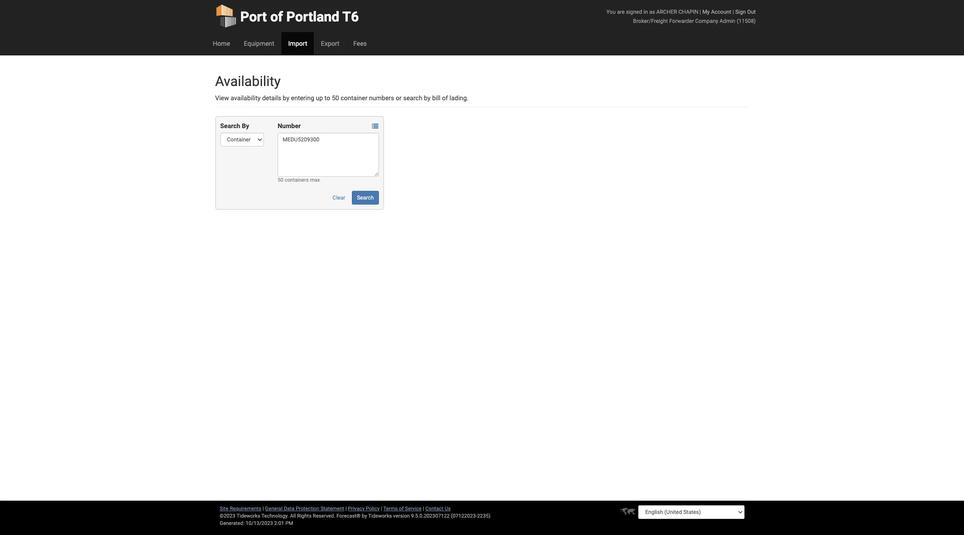 Task type: vqa. For each thing, say whether or not it's contained in the screenshot.
Search
yes



Task type: describe. For each thing, give the bounding box(es) containing it.
search by
[[220, 122, 249, 130]]

0 vertical spatial of
[[270, 9, 283, 25]]

service
[[405, 507, 422, 512]]

my account link
[[703, 9, 732, 15]]

| left my at the right top
[[700, 9, 701, 15]]

| left general
[[263, 507, 264, 512]]

home
[[213, 40, 230, 47]]

tideworks
[[368, 514, 392, 520]]

import
[[288, 40, 307, 47]]

details
[[262, 94, 281, 102]]

| left the sign
[[733, 9, 734, 15]]

container
[[341, 94, 368, 102]]

general
[[265, 507, 283, 512]]

max
[[310, 177, 320, 183]]

you
[[607, 9, 616, 15]]

export button
[[314, 32, 346, 55]]

contact us link
[[426, 507, 451, 512]]

| up 9.5.0.202307122
[[423, 507, 424, 512]]

chapin
[[679, 9, 699, 15]]

lading.
[[450, 94, 469, 102]]

pm
[[286, 521, 293, 527]]

by inside site requirements | general data protection statement | privacy policy | terms of service | contact us ©2023 tideworks technology. all rights reserved. forecast® by tideworks version 9.5.0.202307122 (07122023-2235) generated: 10/13/2023 2:01 pm
[[362, 514, 367, 520]]

import button
[[281, 32, 314, 55]]

t6
[[343, 9, 359, 25]]

(07122023-
[[451, 514, 477, 520]]

admin
[[720, 18, 736, 24]]

1 vertical spatial of
[[442, 94, 448, 102]]

10/13/2023
[[246, 521, 273, 527]]

containers
[[285, 177, 309, 183]]

site requirements link
[[220, 507, 261, 512]]

availability
[[215, 73, 281, 89]]

account
[[711, 9, 732, 15]]

clear
[[333, 195, 345, 201]]

Number text field
[[278, 133, 379, 177]]

view
[[215, 94, 229, 102]]

portland
[[287, 9, 340, 25]]

search for search by
[[220, 122, 240, 130]]

view availability details by entering up to 50 container numbers or search by bill of lading.
[[215, 94, 469, 102]]

| up forecast® on the bottom left of page
[[346, 507, 347, 512]]

signed
[[626, 9, 642, 15]]

in
[[644, 9, 648, 15]]

generated:
[[220, 521, 245, 527]]

search button
[[352, 191, 379, 205]]

1 horizontal spatial 50
[[332, 94, 339, 102]]

technology.
[[262, 514, 289, 520]]

are
[[617, 9, 625, 15]]

company
[[696, 18, 719, 24]]

50 containers max
[[278, 177, 320, 183]]

requirements
[[230, 507, 261, 512]]



Task type: locate. For each thing, give the bounding box(es) containing it.
1 horizontal spatial by
[[362, 514, 367, 520]]

0 horizontal spatial by
[[283, 94, 289, 102]]

general data protection statement link
[[265, 507, 344, 512]]

0 vertical spatial 50
[[332, 94, 339, 102]]

(11508)
[[737, 18, 756, 24]]

search for search
[[357, 195, 374, 201]]

port
[[240, 9, 267, 25]]

2:01
[[274, 521, 284, 527]]

home button
[[206, 32, 237, 55]]

numbers
[[369, 94, 394, 102]]

version
[[393, 514, 410, 520]]

0 horizontal spatial search
[[220, 122, 240, 130]]

search
[[403, 94, 423, 102]]

of right port
[[270, 9, 283, 25]]

up
[[316, 94, 323, 102]]

or
[[396, 94, 402, 102]]

by left bill
[[424, 94, 431, 102]]

bill
[[432, 94, 441, 102]]

entering
[[291, 94, 314, 102]]

1 horizontal spatial of
[[399, 507, 404, 512]]

by down privacy policy link at the bottom left
[[362, 514, 367, 520]]

site
[[220, 507, 228, 512]]

us
[[445, 507, 451, 512]]

broker/freight
[[633, 18, 668, 24]]

search left by
[[220, 122, 240, 130]]

2 horizontal spatial of
[[442, 94, 448, 102]]

search
[[220, 122, 240, 130], [357, 195, 374, 201]]

of
[[270, 9, 283, 25], [442, 94, 448, 102], [399, 507, 404, 512]]

policy
[[366, 507, 380, 512]]

of right bill
[[442, 94, 448, 102]]

50
[[332, 94, 339, 102], [278, 177, 284, 183]]

by
[[283, 94, 289, 102], [424, 94, 431, 102], [362, 514, 367, 520]]

privacy policy link
[[348, 507, 380, 512]]

0 vertical spatial search
[[220, 122, 240, 130]]

rights
[[297, 514, 312, 520]]

search right clear
[[357, 195, 374, 201]]

equipment
[[244, 40, 275, 47]]

terms of service link
[[383, 507, 422, 512]]

0 horizontal spatial of
[[270, 9, 283, 25]]

50 left containers
[[278, 177, 284, 183]]

| up tideworks
[[381, 507, 382, 512]]

2235)
[[477, 514, 491, 520]]

export
[[321, 40, 340, 47]]

site requirements | general data protection statement | privacy policy | terms of service | contact us ©2023 tideworks technology. all rights reserved. forecast® by tideworks version 9.5.0.202307122 (07122023-2235) generated: 10/13/2023 2:01 pm
[[220, 507, 491, 527]]

terms
[[383, 507, 398, 512]]

forecast®
[[337, 514, 361, 520]]

port of portland t6 link
[[215, 0, 359, 32]]

fees
[[353, 40, 367, 47]]

1 vertical spatial 50
[[278, 177, 284, 183]]

contact
[[426, 507, 444, 512]]

sign out link
[[736, 9, 756, 15]]

equipment button
[[237, 32, 281, 55]]

all
[[290, 514, 296, 520]]

protection
[[296, 507, 319, 512]]

50 right to
[[332, 94, 339, 102]]

out
[[748, 9, 756, 15]]

sign
[[736, 9, 746, 15]]

as
[[650, 9, 655, 15]]

availability
[[231, 94, 261, 102]]

forwarder
[[670, 18, 694, 24]]

by right details
[[283, 94, 289, 102]]

you are signed in as archer chapin | my account | sign out broker/freight forwarder company admin (11508)
[[607, 9, 756, 24]]

show list image
[[372, 123, 379, 130]]

archer
[[657, 9, 677, 15]]

0 horizontal spatial 50
[[278, 177, 284, 183]]

1 vertical spatial search
[[357, 195, 374, 201]]

1 horizontal spatial search
[[357, 195, 374, 201]]

search inside button
[[357, 195, 374, 201]]

privacy
[[348, 507, 365, 512]]

statement
[[321, 507, 344, 512]]

of inside site requirements | general data protection statement | privacy policy | terms of service | contact us ©2023 tideworks technology. all rights reserved. forecast® by tideworks version 9.5.0.202307122 (07122023-2235) generated: 10/13/2023 2:01 pm
[[399, 507, 404, 512]]

©2023 tideworks
[[220, 514, 260, 520]]

data
[[284, 507, 295, 512]]

my
[[703, 9, 710, 15]]

to
[[325, 94, 330, 102]]

number
[[278, 122, 301, 130]]

fees button
[[346, 32, 374, 55]]

by
[[242, 122, 249, 130]]

9.5.0.202307122
[[411, 514, 450, 520]]

2 horizontal spatial by
[[424, 94, 431, 102]]

clear button
[[328, 191, 350, 205]]

port of portland t6
[[240, 9, 359, 25]]

|
[[700, 9, 701, 15], [733, 9, 734, 15], [263, 507, 264, 512], [346, 507, 347, 512], [381, 507, 382, 512], [423, 507, 424, 512]]

2 vertical spatial of
[[399, 507, 404, 512]]

of up version at the left bottom of the page
[[399, 507, 404, 512]]

reserved.
[[313, 514, 335, 520]]



